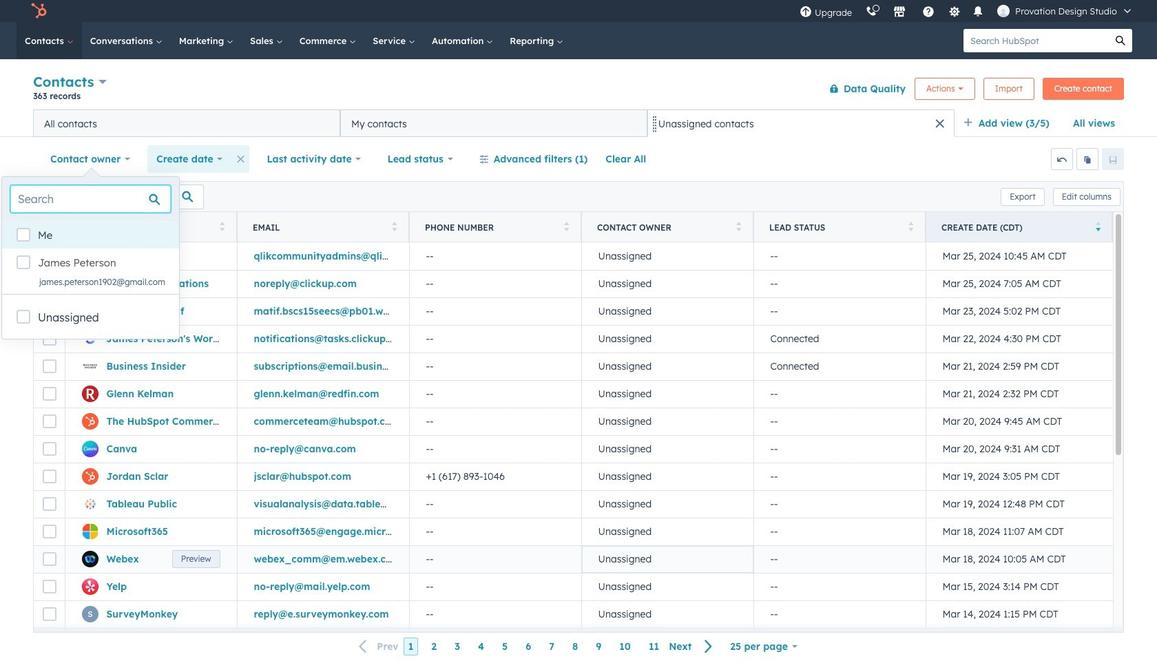 Task type: vqa. For each thing, say whether or not it's contained in the screenshot.
Search name, phone, email addresses, or company search box
yes



Task type: describe. For each thing, give the bounding box(es) containing it.
marketplaces image
[[894, 6, 906, 19]]

descending sort. press to sort ascending. element
[[1096, 222, 1101, 233]]

2 press to sort. image from the left
[[392, 222, 397, 231]]

3 press to sort. element from the left
[[564, 222, 569, 233]]

3 press to sort. image from the left
[[564, 222, 569, 231]]

Search HubSpot search field
[[964, 29, 1110, 52]]

james peterson image
[[998, 5, 1010, 17]]

Search name, phone, email addresses, or company search field
[[37, 184, 204, 209]]

pagination navigation
[[351, 638, 722, 656]]

4 press to sort. element from the left
[[736, 222, 742, 233]]

descending sort. press to sort ascending. image
[[1096, 222, 1101, 231]]

1 press to sort. element from the left
[[220, 222, 225, 233]]



Task type: locate. For each thing, give the bounding box(es) containing it.
press to sort. element
[[220, 222, 225, 233], [392, 222, 397, 233], [564, 222, 569, 233], [736, 222, 742, 233], [909, 222, 914, 233]]

4 press to sort. image from the left
[[909, 222, 914, 231]]

2 press to sort. element from the left
[[392, 222, 397, 233]]

press to sort. image
[[736, 222, 742, 231]]

list box
[[2, 221, 179, 294]]

Search search field
[[10, 185, 171, 213]]

menu
[[793, 0, 1141, 22]]

banner
[[33, 71, 1125, 110]]

press to sort. image
[[220, 222, 225, 231], [392, 222, 397, 231], [564, 222, 569, 231], [909, 222, 914, 231]]

5 press to sort. element from the left
[[909, 222, 914, 233]]

1 press to sort. image from the left
[[220, 222, 225, 231]]



